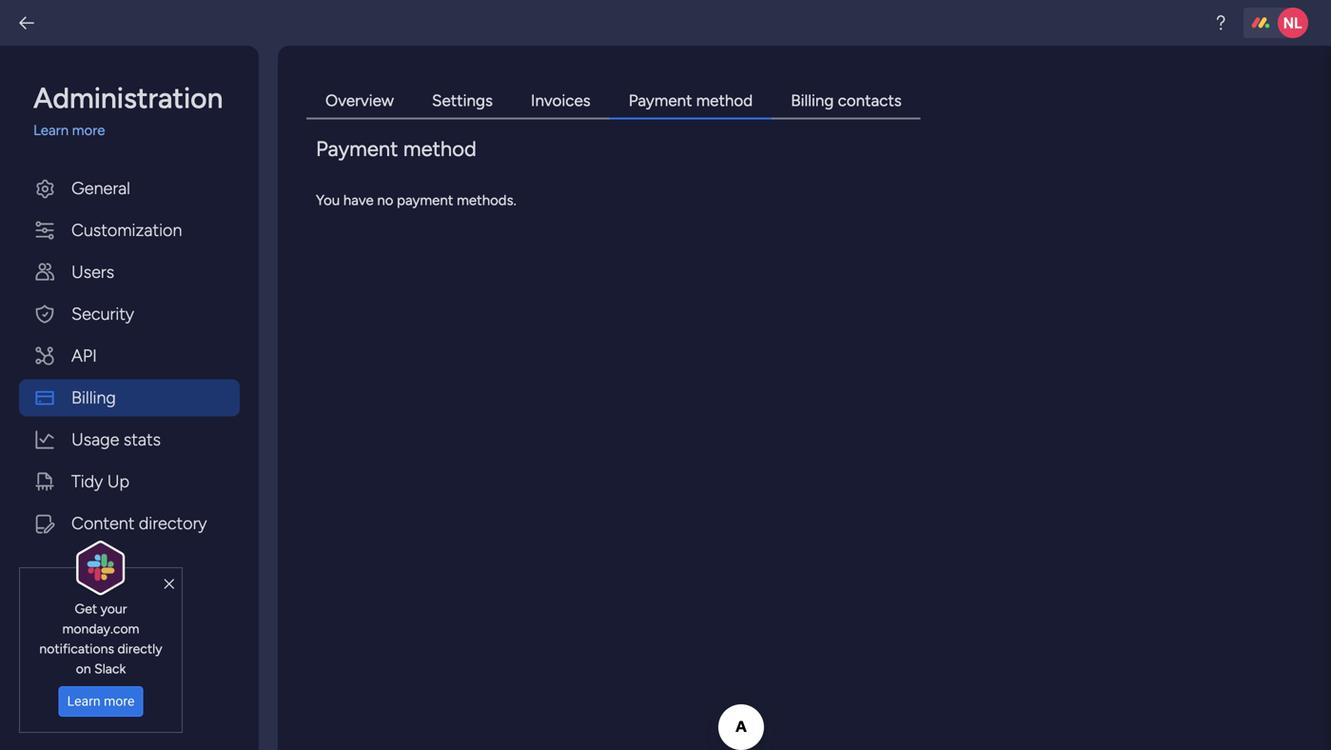 Task type: vqa. For each thing, say whether or not it's contained in the screenshot.
the rightmost PAYMENT METHOD
yes



Task type: describe. For each thing, give the bounding box(es) containing it.
overview
[[326, 91, 394, 110]]

noah lott image
[[1278, 8, 1309, 38]]

learn more button
[[59, 686, 143, 717]]

tidy up
[[71, 471, 130, 492]]

billing for billing
[[71, 387, 116, 408]]

customization
[[71, 220, 182, 240]]

general button
[[19, 170, 240, 207]]

more inside 'administration learn more'
[[72, 122, 105, 139]]

content
[[71, 513, 135, 534]]

api button
[[19, 337, 240, 375]]

have
[[344, 192, 374, 209]]

your
[[100, 601, 127, 617]]

usage stats
[[71, 429, 161, 450]]

learn inside button
[[67, 694, 101, 709]]

1 vertical spatial payment
[[316, 136, 398, 161]]

security
[[71, 304, 134, 324]]

billing for billing contacts
[[791, 91, 834, 110]]

learn inside 'administration learn more'
[[33, 122, 69, 139]]

content directory button
[[19, 505, 240, 542]]

back to workspace image
[[17, 13, 36, 32]]

billing contacts link
[[772, 84, 921, 119]]

up
[[107, 471, 130, 492]]

no
[[377, 192, 394, 209]]

methods.
[[457, 192, 517, 209]]

learn more
[[67, 694, 135, 709]]

monday.com
[[62, 620, 139, 637]]

usage stats button
[[19, 421, 240, 458]]

0 horizontal spatial method
[[403, 136, 477, 161]]

0 vertical spatial payment method
[[629, 91, 753, 110]]

payment
[[397, 192, 453, 209]]

users button
[[19, 254, 240, 291]]

payment inside payment method link
[[629, 91, 693, 110]]

directly
[[117, 640, 162, 657]]

notifications
[[39, 640, 114, 657]]

settings link
[[413, 84, 512, 119]]

customization button
[[19, 212, 240, 249]]

usage
[[71, 429, 119, 450]]

stats
[[124, 429, 161, 450]]



Task type: locate. For each thing, give the bounding box(es) containing it.
1 vertical spatial learn
[[67, 694, 101, 709]]

billing contacts
[[791, 91, 902, 110]]

learn down on
[[67, 694, 101, 709]]

help image
[[1212, 13, 1231, 32]]

api
[[71, 346, 97, 366]]

0 horizontal spatial payment
[[316, 136, 398, 161]]

you have no payment methods.
[[316, 192, 517, 209]]

1 vertical spatial more
[[104, 694, 135, 709]]

get
[[75, 601, 97, 617]]

overview link
[[307, 84, 413, 119]]

payment method link
[[610, 84, 772, 119]]

billing
[[791, 91, 834, 110], [71, 387, 116, 408]]

billing button
[[19, 379, 240, 416]]

1 horizontal spatial payment method
[[629, 91, 753, 110]]

1 horizontal spatial billing
[[791, 91, 834, 110]]

get your monday.com notifications directly on slack
[[39, 601, 162, 677]]

0 vertical spatial payment
[[629, 91, 693, 110]]

0 vertical spatial learn
[[33, 122, 69, 139]]

contacts
[[838, 91, 902, 110]]

1 vertical spatial payment method
[[316, 136, 477, 161]]

learn
[[33, 122, 69, 139], [67, 694, 101, 709]]

more inside button
[[104, 694, 135, 709]]

content directory
[[71, 513, 207, 534]]

learn more link
[[33, 120, 240, 141]]

you
[[316, 192, 340, 209]]

tidy
[[71, 471, 103, 492]]

1 vertical spatial method
[[403, 136, 477, 161]]

dapulse x slim image
[[164, 576, 174, 593]]

slack
[[94, 660, 126, 677]]

payment method
[[629, 91, 753, 110], [316, 136, 477, 161]]

more down the administration
[[72, 122, 105, 139]]

billing inside 'button'
[[71, 387, 116, 408]]

learn down the administration
[[33, 122, 69, 139]]

administration learn more
[[33, 81, 223, 139]]

general
[[71, 178, 130, 198]]

0 horizontal spatial payment method
[[316, 136, 477, 161]]

0 vertical spatial billing
[[791, 91, 834, 110]]

1 vertical spatial billing
[[71, 387, 116, 408]]

0 horizontal spatial billing
[[71, 387, 116, 408]]

invoices
[[531, 91, 591, 110]]

billing up "usage"
[[71, 387, 116, 408]]

more down slack
[[104, 694, 135, 709]]

payment
[[629, 91, 693, 110], [316, 136, 398, 161]]

invoices link
[[512, 84, 610, 119]]

tidy up button
[[19, 463, 240, 500]]

settings
[[432, 91, 493, 110]]

0 vertical spatial method
[[697, 91, 753, 110]]

1 horizontal spatial method
[[697, 91, 753, 110]]

administration
[[33, 81, 223, 115]]

security button
[[19, 296, 240, 333]]

directory
[[139, 513, 207, 534]]

billing left contacts
[[791, 91, 834, 110]]

on
[[76, 660, 91, 677]]

method
[[697, 91, 753, 110], [403, 136, 477, 161]]

0 vertical spatial more
[[72, 122, 105, 139]]

1 horizontal spatial payment
[[629, 91, 693, 110]]

users
[[71, 262, 114, 282]]

more
[[72, 122, 105, 139], [104, 694, 135, 709]]



